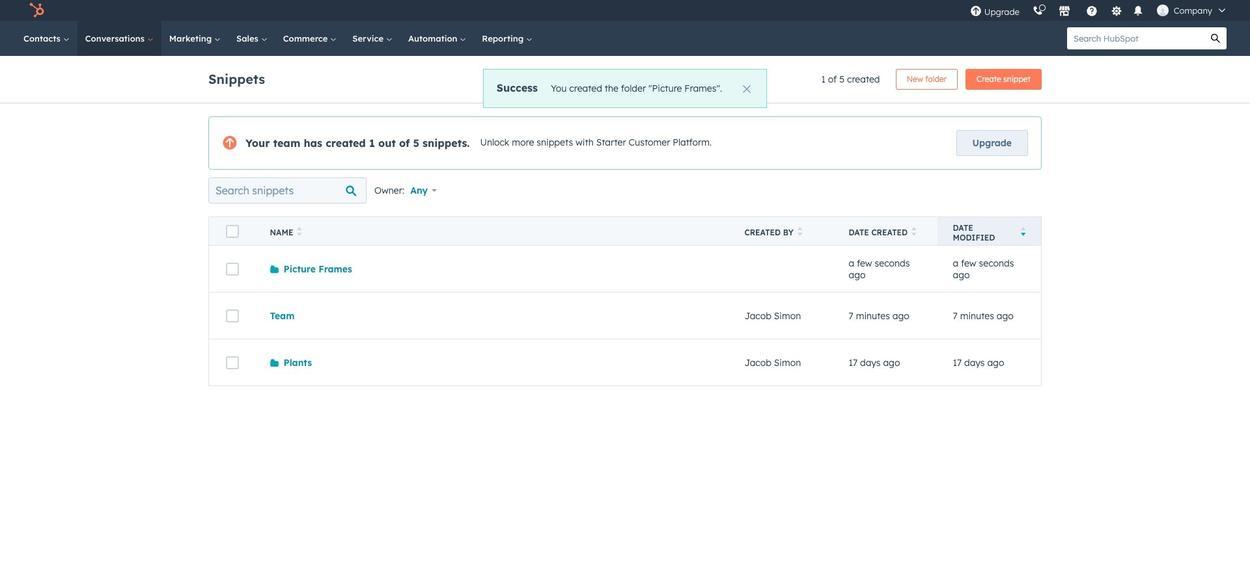 Task type: locate. For each thing, give the bounding box(es) containing it.
2 horizontal spatial press to sort. element
[[912, 227, 916, 238]]

banner
[[208, 65, 1042, 90]]

Search search field
[[208, 178, 367, 204]]

press to sort. image
[[297, 227, 302, 236], [912, 227, 916, 236]]

press to sort. image
[[797, 227, 802, 236]]

2 press to sort. image from the left
[[912, 227, 916, 236]]

0 horizontal spatial press to sort. image
[[297, 227, 302, 236]]

descending sort. press to sort ascending. element
[[1021, 227, 1025, 238]]

2 press to sort. element from the left
[[797, 227, 802, 238]]

alert
[[483, 69, 767, 108]]

marketplaces image
[[1058, 6, 1070, 18]]

jacob simon image
[[1157, 5, 1168, 16]]

press to sort. element
[[297, 227, 302, 238], [797, 227, 802, 238], [912, 227, 916, 238]]

1 horizontal spatial press to sort. element
[[797, 227, 802, 238]]

menu
[[963, 0, 1234, 21]]

1 horizontal spatial press to sort. image
[[912, 227, 916, 236]]

close image
[[743, 85, 751, 93]]

0 horizontal spatial press to sort. element
[[297, 227, 302, 238]]



Task type: vqa. For each thing, say whether or not it's contained in the screenshot.
3rd Press To Sort. Element from right
yes



Task type: describe. For each thing, give the bounding box(es) containing it.
1 press to sort. element from the left
[[297, 227, 302, 238]]

Search HubSpot search field
[[1067, 27, 1204, 49]]

1 press to sort. image from the left
[[297, 227, 302, 236]]

3 press to sort. element from the left
[[912, 227, 916, 238]]

descending sort. press to sort ascending. image
[[1021, 227, 1025, 236]]



